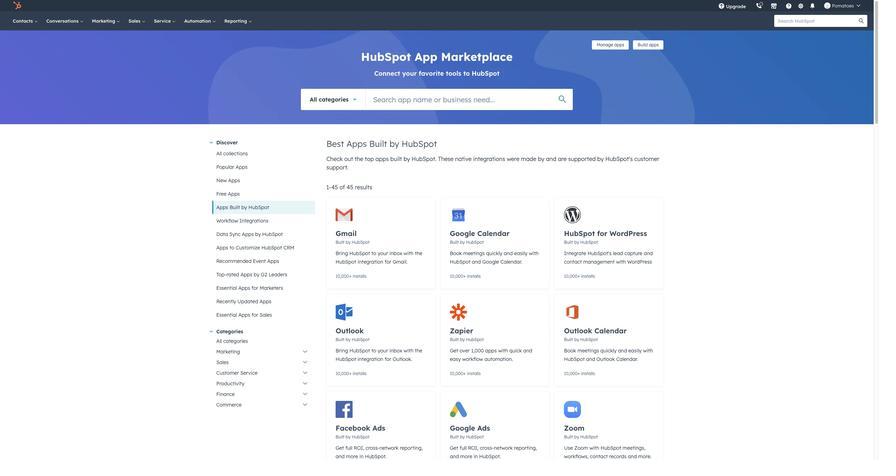 Task type: describe. For each thing, give the bounding box(es) containing it.
calendar for outlook calendar
[[595, 327, 627, 336]]

apps up out
[[347, 139, 367, 149]]

outlook.
[[393, 357, 413, 363]]

recommended event apps
[[217, 258, 279, 265]]

with inside use zoom with hubspot meetings, workflows, contact records and more.
[[590, 445, 600, 452]]

calendar. for outlook calendar
[[617, 357, 639, 363]]

built inside zapier built by hubspot
[[450, 337, 459, 343]]

apps right event
[[268, 258, 279, 265]]

all inside popup button
[[310, 96, 317, 103]]

automation.
[[485, 357, 513, 363]]

facebook ads built by hubspot
[[336, 424, 386, 440]]

book meetings quickly and easily with hubspot and outlook calendar.
[[565, 348, 654, 363]]

installs for gmail
[[353, 274, 367, 279]]

with inside book meetings quickly and easily with hubspot and outlook calendar.
[[644, 348, 654, 354]]

outlook inside book meetings quickly and easily with hubspot and outlook calendar.
[[597, 357, 615, 363]]

new
[[217, 178, 227, 184]]

hubspot's inside integrate hubspot's lead capture and contact management with wordpress
[[588, 251, 612, 257]]

rated
[[227, 272, 239, 278]]

the for outlook
[[415, 348, 423, 354]]

0 vertical spatial sales link
[[124, 11, 150, 30]]

out
[[345, 156, 354, 163]]

free
[[217, 191, 227, 197]]

installs for hubspot for wordpress
[[582, 274, 596, 279]]

workflow
[[463, 357, 484, 363]]

apps right sync
[[242, 231, 254, 238]]

calendar for google calendar
[[478, 229, 510, 238]]

settings link
[[797, 2, 806, 9]]

meetings for google
[[464, 251, 485, 257]]

0 vertical spatial your
[[403, 69, 417, 78]]

+ for outlook calendar
[[578, 371, 581, 377]]

1 vertical spatial all categories
[[217, 338, 248, 345]]

hubspot inside facebook ads built by hubspot
[[352, 435, 370, 440]]

new apps
[[217, 178, 240, 184]]

hubspot inside zoom built by hubspot
[[581, 435, 599, 440]]

+ for outlook
[[349, 371, 352, 377]]

tools
[[446, 69, 462, 78]]

built
[[391, 156, 402, 163]]

help button
[[784, 0, 796, 11]]

are
[[558, 156, 567, 163]]

google for google ads
[[450, 424, 476, 433]]

hubspot inside google calendar built by hubspot
[[467, 240, 484, 245]]

10,000 + installs for outlook calendar
[[565, 371, 596, 377]]

your for outlook
[[378, 348, 388, 354]]

apps up recently updated apps
[[239, 285, 251, 292]]

management
[[584, 259, 615, 265]]

were
[[507, 156, 520, 163]]

get full roi, cross-network reporting, and more in hubspot. for google ads
[[450, 445, 538, 460]]

contact inside integrate hubspot's lead capture and contact management with wordpress
[[565, 259, 582, 265]]

best
[[327, 139, 344, 149]]

more for google
[[461, 454, 473, 460]]

records
[[610, 454, 627, 460]]

hubspot inside outlook calendar built by hubspot
[[581, 337, 599, 343]]

discover button
[[210, 139, 315, 147]]

the inside check out the top apps built by hubspot. these native integrations were made by and are supported by hubspot's customer support.
[[355, 156, 364, 163]]

search image
[[860, 18, 865, 23]]

workflow integrations link
[[212, 214, 315, 228]]

more.
[[639, 454, 652, 460]]

0 horizontal spatial service
[[154, 18, 172, 24]]

10,000 + installs for google calendar
[[450, 274, 481, 279]]

1,000
[[472, 348, 484, 354]]

all categories link
[[212, 336, 315, 347]]

event
[[253, 258, 266, 265]]

quickly for google calendar
[[487, 251, 503, 257]]

for inside the bring hubspot to your inbox with the hubspot integration for gmail.
[[385, 259, 392, 265]]

1 horizontal spatial service
[[241, 370, 258, 377]]

built inside zoom built by hubspot
[[565, 435, 574, 440]]

commerce
[[217, 402, 242, 409]]

hubspot. inside check out the top apps built by hubspot. these native integrations were made by and are supported by hubspot's customer support.
[[412, 156, 437, 163]]

data
[[217, 231, 228, 238]]

meetings for outlook
[[578, 348, 600, 354]]

recommended
[[217, 258, 252, 265]]

of
[[340, 184, 345, 191]]

updated
[[238, 299, 258, 305]]

hubspot image
[[13, 1, 21, 10]]

0 horizontal spatial sales
[[129, 18, 142, 24]]

hubspot app marketplace
[[361, 50, 513, 64]]

marketers
[[260, 285, 283, 292]]

get for facebook
[[336, 445, 344, 452]]

essential apps for sales
[[217, 312, 272, 319]]

marketplaces button
[[767, 0, 782, 11]]

integration for outlook
[[358, 357, 384, 363]]

finance
[[217, 392, 235, 398]]

and inside check out the top apps built by hubspot. these native integrations were made by and are supported by hubspot's customer support.
[[547, 156, 557, 163]]

and inside get over 1,000 apps with quick and easy workflow automation.
[[524, 348, 533, 354]]

1-
[[327, 184, 332, 191]]

all categories inside the all categories popup button
[[310, 96, 349, 103]]

tyler black image
[[825, 2, 831, 9]]

all categories button
[[301, 89, 366, 110]]

check
[[327, 156, 343, 163]]

support.
[[327, 164, 349, 171]]

popular apps link
[[212, 161, 315, 174]]

best apps built by hubspot
[[327, 139, 437, 149]]

apps right new
[[228, 178, 240, 184]]

in for facebook
[[360, 454, 364, 460]]

top-rated apps by g2 leaders link
[[212, 268, 315, 282]]

build apps
[[638, 42, 660, 47]]

inbox for gmail
[[390, 251, 403, 257]]

1 horizontal spatial marketing link
[[212, 347, 315, 358]]

network for facebook ads
[[380, 445, 399, 452]]

by inside gmail built by hubspot
[[346, 240, 351, 245]]

top-rated apps by g2 leaders
[[217, 272, 288, 278]]

all collections
[[217, 151, 248, 157]]

apps down the 'collections'
[[236, 164, 248, 170]]

reporting link
[[220, 11, 256, 30]]

capture
[[625, 251, 643, 257]]

recently
[[217, 299, 236, 305]]

in for google
[[474, 454, 478, 460]]

hubspot. for facebook ads
[[365, 454, 387, 460]]

app
[[415, 50, 438, 64]]

reporting, for google ads
[[515, 445, 538, 452]]

categories button
[[210, 328, 315, 336]]

with inside 'book meetings quickly and easily with hubspot and google calendar.'
[[529, 251, 539, 257]]

gmail built by hubspot
[[336, 229, 370, 245]]

essential apps for sales link
[[212, 309, 315, 322]]

book meetings quickly and easily with hubspot and google calendar.
[[450, 251, 539, 265]]

discover
[[217, 140, 238, 146]]

apps built by hubspot
[[217, 204, 269, 211]]

wordpress inside integrate hubspot's lead capture and contact management with wordpress
[[628, 259, 653, 265]]

apps inside get over 1,000 apps with quick and easy workflow automation.
[[486, 348, 497, 354]]

lead
[[614, 251, 624, 257]]

use
[[565, 445, 574, 452]]

0 vertical spatial marketing link
[[88, 11, 124, 30]]

recently updated apps
[[217, 299, 272, 305]]

apps inside "link"
[[260, 299, 272, 305]]

0 vertical spatial marketing
[[92, 18, 117, 24]]

supported
[[569, 156, 596, 163]]

caret image for categories
[[210, 331, 213, 333]]

10,000 for google calendar
[[450, 274, 464, 279]]

ads for google ads
[[478, 424, 491, 433]]

service link
[[150, 11, 180, 30]]

zoom inside use zoom with hubspot meetings, workflows, contact records and more.
[[575, 445, 589, 452]]

outlook calendar built by hubspot
[[565, 327, 627, 343]]

10,000 for zapier
[[450, 371, 464, 377]]

productivity link
[[212, 379, 315, 389]]

1 vertical spatial categories
[[223, 338, 248, 345]]

outlook for calendar
[[565, 327, 593, 336]]

10,000 + installs for outlook
[[336, 371, 367, 377]]

hubspot inside "google ads built by hubspot"
[[467, 435, 484, 440]]

the for gmail
[[415, 251, 423, 257]]

contacts
[[13, 18, 34, 24]]

installs for google calendar
[[467, 274, 481, 279]]

native
[[456, 156, 472, 163]]

installs for outlook calendar
[[582, 371, 596, 377]]

hubspot inside 'book meetings quickly and easily with hubspot and google calendar.'
[[450, 259, 471, 265]]

apps down the recommended event apps at the bottom of the page
[[241, 272, 253, 278]]

automation
[[184, 18, 213, 24]]

gmail.
[[393, 259, 408, 265]]

apps built by hubspot link
[[212, 201, 315, 214]]

reporting
[[225, 18, 249, 24]]

calling icon image
[[757, 3, 763, 9]]

bring for outlook
[[336, 348, 348, 354]]

all for discover
[[217, 151, 222, 157]]

roi, for google
[[468, 445, 479, 452]]

integrations
[[240, 218, 269, 224]]

full for facebook
[[346, 445, 353, 452]]

outlook built by hubspot
[[336, 327, 370, 343]]

2 45 from the left
[[347, 184, 354, 191]]

by inside outlook built by hubspot
[[346, 337, 351, 343]]

workflow integrations
[[217, 218, 269, 224]]

10,000 for outlook
[[336, 371, 349, 377]]



Task type: locate. For each thing, give the bounding box(es) containing it.
1 integration from the top
[[358, 259, 384, 265]]

full down "google ads built by hubspot"
[[460, 445, 467, 452]]

collections
[[223, 151, 248, 157]]

apps right build
[[650, 42, 660, 47]]

1 reporting, from the left
[[400, 445, 423, 452]]

1 horizontal spatial full
[[460, 445, 467, 452]]

easily for outlook calendar
[[629, 348, 642, 354]]

1 vertical spatial calendar
[[595, 327, 627, 336]]

ads
[[373, 424, 386, 433], [478, 424, 491, 433]]

+ down integrate
[[578, 274, 581, 279]]

book down google calendar built by hubspot
[[450, 251, 462, 257]]

manage
[[597, 42, 614, 47]]

meetings down google calendar built by hubspot
[[464, 251, 485, 257]]

10,000 + installs down bring hubspot to your inbox with the hubspot integration for outlook.
[[336, 371, 367, 377]]

0 horizontal spatial calendar.
[[501, 259, 523, 265]]

quickly
[[487, 251, 503, 257], [601, 348, 617, 354]]

meetings down outlook calendar built by hubspot at the right of the page
[[578, 348, 600, 354]]

0 horizontal spatial cross-
[[366, 445, 380, 452]]

outlook
[[336, 327, 364, 336], [565, 327, 593, 336], [597, 357, 615, 363]]

outlook for built
[[336, 327, 364, 336]]

10,000 + installs down integrate
[[565, 274, 596, 279]]

apps up automation.
[[486, 348, 497, 354]]

1 inbox from the top
[[390, 251, 403, 257]]

calendar up book meetings quickly and easily with hubspot and outlook calendar.
[[595, 327, 627, 336]]

calendar inside google calendar built by hubspot
[[478, 229, 510, 238]]

cross- for google
[[480, 445, 494, 452]]

0 horizontal spatial get full roi, cross-network reporting, and more in hubspot.
[[336, 445, 423, 460]]

0 horizontal spatial in
[[360, 454, 364, 460]]

network for google ads
[[494, 445, 513, 452]]

in down "google ads built by hubspot"
[[474, 454, 478, 460]]

1 horizontal spatial contact
[[591, 454, 608, 460]]

0 vertical spatial calendar
[[478, 229, 510, 238]]

apps
[[615, 42, 625, 47], [650, 42, 660, 47], [376, 156, 389, 163], [486, 348, 497, 354]]

10,000 + installs down the workflow
[[450, 371, 481, 377]]

+ down the workflow
[[464, 371, 466, 377]]

categories
[[319, 96, 349, 103], [223, 338, 248, 345]]

0 vertical spatial meetings
[[464, 251, 485, 257]]

+ down book meetings quickly and easily with hubspot and outlook calendar.
[[578, 371, 581, 377]]

0 vertical spatial categories
[[319, 96, 349, 103]]

installs for zapier
[[467, 371, 481, 377]]

for left outlook.
[[385, 357, 392, 363]]

marketplace
[[442, 50, 513, 64]]

1 vertical spatial calendar.
[[617, 357, 639, 363]]

1 vertical spatial essential
[[217, 312, 237, 319]]

cross- for facebook
[[366, 445, 380, 452]]

by inside data sync apps by hubspot link
[[255, 231, 261, 238]]

upgrade
[[727, 4, 747, 9]]

your for gmail
[[378, 251, 388, 257]]

more for facebook
[[346, 454, 358, 460]]

essential up recently
[[217, 285, 237, 292]]

10,000 + installs for hubspot for wordpress
[[565, 274, 596, 279]]

1 horizontal spatial outlook
[[565, 327, 593, 336]]

0 horizontal spatial sales link
[[124, 11, 150, 30]]

outlook inside outlook built by hubspot
[[336, 327, 364, 336]]

get full roi, cross-network reporting, and more in hubspot. down facebook ads built by hubspot
[[336, 445, 423, 460]]

by inside "hubspot for wordpress built by hubspot"
[[575, 240, 580, 245]]

0 vertical spatial the
[[355, 156, 364, 163]]

cross-
[[366, 445, 380, 452], [480, 445, 494, 452]]

integration inside bring hubspot to your inbox with the hubspot integration for outlook.
[[358, 357, 384, 363]]

bring inside bring hubspot to your inbox with the hubspot integration for outlook.
[[336, 348, 348, 354]]

get full roi, cross-network reporting, and more in hubspot. for facebook ads
[[336, 445, 423, 460]]

1 vertical spatial quickly
[[601, 348, 617, 354]]

zapier built by hubspot
[[450, 327, 484, 343]]

hubspot inside gmail built by hubspot
[[352, 240, 370, 245]]

1 vertical spatial wordpress
[[628, 259, 653, 265]]

made
[[522, 156, 537, 163]]

the inside the bring hubspot to your inbox with the hubspot integration for gmail.
[[415, 251, 423, 257]]

inbox inside bring hubspot to your inbox with the hubspot integration for outlook.
[[390, 348, 403, 354]]

2 get full roi, cross-network reporting, and more in hubspot. from the left
[[450, 445, 538, 460]]

apps inside check out the top apps built by hubspot. these native integrations were made by and are supported by hubspot's customer support.
[[376, 156, 389, 163]]

0 vertical spatial calendar.
[[501, 259, 523, 265]]

book
[[450, 251, 462, 257], [565, 348, 577, 354]]

meetings
[[464, 251, 485, 257], [578, 348, 600, 354]]

inbox for outlook
[[390, 348, 403, 354]]

1 vertical spatial bring
[[336, 348, 348, 354]]

built inside "google ads built by hubspot"
[[450, 435, 459, 440]]

0 vertical spatial wordpress
[[610, 229, 648, 238]]

0 horizontal spatial roi,
[[354, 445, 365, 452]]

0 horizontal spatial full
[[346, 445, 353, 452]]

with inside get over 1,000 apps with quick and easy workflow automation.
[[499, 348, 509, 354]]

2 cross- from the left
[[480, 445, 494, 452]]

1 vertical spatial caret image
[[210, 331, 213, 333]]

1 horizontal spatial marketing
[[217, 349, 240, 355]]

1 horizontal spatial categories
[[319, 96, 349, 103]]

calendar
[[478, 229, 510, 238], [595, 327, 627, 336]]

built inside outlook calendar built by hubspot
[[565, 337, 574, 343]]

categories inside popup button
[[319, 96, 349, 103]]

pomatoes button
[[821, 0, 865, 11]]

popular
[[217, 164, 235, 170]]

by inside outlook calendar built by hubspot
[[575, 337, 580, 343]]

to inside the bring hubspot to your inbox with the hubspot integration for gmail.
[[372, 251, 377, 257]]

cross- down facebook ads built by hubspot
[[366, 445, 380, 452]]

zoom up workflows,
[[575, 445, 589, 452]]

2 essential from the top
[[217, 312, 237, 319]]

built inside facebook ads built by hubspot
[[336, 435, 345, 440]]

more down "google ads built by hubspot"
[[461, 454, 473, 460]]

by inside zoom built by hubspot
[[575, 435, 580, 440]]

essential down recently
[[217, 312, 237, 319]]

calendar. inside book meetings quickly and easily with hubspot and outlook calendar.
[[617, 357, 639, 363]]

1 vertical spatial sales
[[260, 312, 272, 319]]

contact inside use zoom with hubspot meetings, workflows, contact records and more.
[[591, 454, 608, 460]]

calendar. inside 'book meetings quickly and easily with hubspot and google calendar.'
[[501, 259, 523, 265]]

full for google
[[460, 445, 467, 452]]

by inside zapier built by hubspot
[[460, 337, 465, 343]]

10,000 + installs down the bring hubspot to your inbox with the hubspot integration for gmail.
[[336, 274, 367, 279]]

bring down outlook built by hubspot
[[336, 348, 348, 354]]

essential apps for marketers link
[[212, 282, 315, 295]]

favorite
[[419, 69, 444, 78]]

2 ads from the left
[[478, 424, 491, 433]]

2 vertical spatial sales
[[217, 360, 229, 366]]

0 horizontal spatial 45
[[332, 184, 338, 191]]

1 vertical spatial google
[[483, 259, 500, 265]]

installs down the bring hubspot to your inbox with the hubspot integration for gmail.
[[353, 274, 367, 279]]

1 horizontal spatial network
[[494, 445, 513, 452]]

contact
[[565, 259, 582, 265], [591, 454, 608, 460]]

installs for outlook
[[353, 371, 367, 377]]

book for outlook
[[565, 348, 577, 354]]

sync
[[230, 231, 241, 238]]

pomatoes
[[833, 3, 855, 9]]

hubspot inside use zoom with hubspot meetings, workflows, contact records and more.
[[601, 445, 622, 452]]

zoom inside zoom built by hubspot
[[565, 424, 585, 433]]

reporting, for facebook ads
[[400, 445, 423, 452]]

quickly for outlook calendar
[[601, 348, 617, 354]]

quickly down google calendar built by hubspot
[[487, 251, 503, 257]]

marketplaces image
[[772, 3, 778, 10]]

easily inside book meetings quickly and easily with hubspot and outlook calendar.
[[629, 348, 642, 354]]

apps to customize hubspot crm link
[[212, 241, 315, 255]]

meetings inside book meetings quickly and easily with hubspot and outlook calendar.
[[578, 348, 600, 354]]

sales left service link
[[129, 18, 142, 24]]

0 horizontal spatial network
[[380, 445, 399, 452]]

google inside "google ads built by hubspot"
[[450, 424, 476, 433]]

menu containing pomatoes
[[714, 0, 866, 11]]

apps down essential apps for marketers link
[[260, 299, 272, 305]]

integration for gmail
[[358, 259, 384, 265]]

contact left records
[[591, 454, 608, 460]]

hubspot. left these
[[412, 156, 437, 163]]

0 vertical spatial essential
[[217, 285, 237, 292]]

2 vertical spatial the
[[415, 348, 423, 354]]

1 horizontal spatial in
[[474, 454, 478, 460]]

in
[[360, 454, 364, 460], [474, 454, 478, 460]]

1 horizontal spatial book
[[565, 348, 577, 354]]

1 horizontal spatial meetings
[[578, 348, 600, 354]]

settings image
[[798, 3, 805, 9]]

0 vertical spatial easily
[[515, 251, 528, 257]]

1 vertical spatial all
[[217, 151, 222, 157]]

these
[[439, 156, 454, 163]]

integrate
[[565, 251, 587, 257]]

+ for gmail
[[349, 274, 352, 279]]

essential for essential apps for sales
[[217, 312, 237, 319]]

top-
[[217, 272, 227, 278]]

book down outlook calendar built by hubspot at the right of the page
[[565, 348, 577, 354]]

10,000 + installs for zapier
[[450, 371, 481, 377]]

2 network from the left
[[494, 445, 513, 452]]

1 vertical spatial marketing
[[217, 349, 240, 355]]

+ down the bring hubspot to your inbox with the hubspot integration for gmail.
[[349, 274, 352, 279]]

workflow
[[217, 218, 238, 224]]

wordpress down capture
[[628, 259, 653, 265]]

crm
[[284, 245, 295, 251]]

manage apps link
[[593, 40, 630, 50]]

1 horizontal spatial 45
[[347, 184, 354, 191]]

easily for google calendar
[[515, 251, 528, 257]]

0 vertical spatial inbox
[[390, 251, 403, 257]]

get down "google ads built by hubspot"
[[450, 445, 459, 452]]

integration down outlook built by hubspot
[[358, 357, 384, 363]]

inbox up outlook.
[[390, 348, 403, 354]]

1 horizontal spatial sales link
[[212, 358, 315, 368]]

connect your favorite tools to hubspot
[[375, 69, 500, 78]]

ads inside facebook ads built by hubspot
[[373, 424, 386, 433]]

customer
[[217, 370, 239, 377]]

google ads built by hubspot
[[450, 424, 491, 440]]

45 left of
[[332, 184, 338, 191]]

inbox inside the bring hubspot to your inbox with the hubspot integration for gmail.
[[390, 251, 403, 257]]

for down updated on the left of the page
[[252, 312, 259, 319]]

1 horizontal spatial calendar
[[595, 327, 627, 336]]

hubspot. down "google ads built by hubspot"
[[480, 454, 501, 460]]

installs down bring hubspot to your inbox with the hubspot integration for outlook.
[[353, 371, 367, 377]]

installs
[[353, 274, 367, 279], [467, 274, 481, 279], [582, 274, 596, 279], [353, 371, 367, 377], [467, 371, 481, 377], [582, 371, 596, 377]]

wordpress up capture
[[610, 229, 648, 238]]

bring for gmail
[[336, 251, 348, 257]]

automation link
[[180, 11, 220, 30]]

1 vertical spatial contact
[[591, 454, 608, 460]]

get for google
[[450, 445, 459, 452]]

0 vertical spatial book
[[450, 251, 462, 257]]

1 vertical spatial sales link
[[212, 358, 315, 368]]

full down facebook ads built by hubspot
[[346, 445, 353, 452]]

your inside the bring hubspot to your inbox with the hubspot integration for gmail.
[[378, 251, 388, 257]]

0 vertical spatial service
[[154, 18, 172, 24]]

essential for essential apps for marketers
[[217, 285, 237, 292]]

get up the easy
[[450, 348, 459, 354]]

1 vertical spatial hubspot's
[[588, 251, 612, 257]]

caret image left categories
[[210, 331, 213, 333]]

10,000 for hubspot for wordpress
[[565, 274, 578, 279]]

1 roi, from the left
[[354, 445, 365, 452]]

2 bring from the top
[[336, 348, 348, 354]]

by inside google calendar built by hubspot
[[460, 240, 465, 245]]

full
[[346, 445, 353, 452], [460, 445, 467, 452]]

1 vertical spatial service
[[241, 370, 258, 377]]

in down facebook ads built by hubspot
[[360, 454, 364, 460]]

with inside integrate hubspot's lead capture and contact management with wordpress
[[617, 259, 627, 265]]

installs down 'book meetings quickly and easily with hubspot and google calendar.'
[[467, 274, 481, 279]]

customize
[[236, 245, 260, 251]]

1 cross- from the left
[[366, 445, 380, 452]]

calendar up 'book meetings quickly and easily with hubspot and google calendar.'
[[478, 229, 510, 238]]

roi, down facebook ads built by hubspot
[[354, 445, 365, 452]]

10,000 + installs down book meetings quickly and easily with hubspot and outlook calendar.
[[565, 371, 596, 377]]

1 horizontal spatial ads
[[478, 424, 491, 433]]

caret image for discover
[[210, 142, 213, 144]]

0 horizontal spatial outlook
[[336, 327, 364, 336]]

hubspot's up the "management"
[[588, 251, 612, 257]]

book inside 'book meetings quickly and easily with hubspot and google calendar.'
[[450, 251, 462, 257]]

notifications image
[[810, 3, 817, 10]]

and inside use zoom with hubspot meetings, workflows, contact records and more.
[[629, 454, 638, 460]]

get inside get over 1,000 apps with quick and easy workflow automation.
[[450, 348, 459, 354]]

1 ads from the left
[[373, 424, 386, 433]]

0 vertical spatial all
[[310, 96, 317, 103]]

bring inside the bring hubspot to your inbox with the hubspot integration for gmail.
[[336, 251, 348, 257]]

hubspot's left customer
[[606, 156, 633, 163]]

calendar. for google calendar
[[501, 259, 523, 265]]

1 horizontal spatial easily
[[629, 348, 642, 354]]

2 reporting, from the left
[[515, 445, 538, 452]]

hubspot.
[[412, 156, 437, 163], [365, 454, 387, 460], [480, 454, 501, 460]]

meetings,
[[623, 445, 646, 452]]

apps down recently updated apps
[[239, 312, 251, 319]]

menu
[[714, 0, 866, 11]]

0 vertical spatial bring
[[336, 251, 348, 257]]

get for zapier
[[450, 348, 459, 354]]

apps right top
[[376, 156, 389, 163]]

with inside bring hubspot to your inbox with the hubspot integration for outlook.
[[404, 348, 414, 354]]

1 horizontal spatial get full roi, cross-network reporting, and more in hubspot.
[[450, 445, 538, 460]]

1 horizontal spatial hubspot.
[[412, 156, 437, 163]]

1 horizontal spatial sales
[[217, 360, 229, 366]]

book inside book meetings quickly and easily with hubspot and outlook calendar.
[[565, 348, 577, 354]]

+ for hubspot for wordpress
[[578, 274, 581, 279]]

integrations
[[474, 156, 506, 163]]

apps inside manage apps link
[[615, 42, 625, 47]]

cross- down "google ads built by hubspot"
[[480, 445, 494, 452]]

ads inside "google ads built by hubspot"
[[478, 424, 491, 433]]

10,000 + installs for gmail
[[336, 274, 367, 279]]

2 roi, from the left
[[468, 445, 479, 452]]

gmail
[[336, 229, 357, 238]]

by inside top-rated apps by g2 leaders link
[[254, 272, 260, 278]]

facebook
[[336, 424, 371, 433]]

hubspot's inside check out the top apps built by hubspot. these native integrations were made by and are supported by hubspot's customer support.
[[606, 156, 633, 163]]

10,000 for gmail
[[336, 274, 349, 279]]

hubspot. for google ads
[[480, 454, 501, 460]]

apps down free
[[217, 204, 228, 211]]

by
[[390, 139, 400, 149], [404, 156, 410, 163], [539, 156, 545, 163], [598, 156, 604, 163], [242, 204, 247, 211], [255, 231, 261, 238], [346, 240, 351, 245], [460, 240, 465, 245], [575, 240, 580, 245], [254, 272, 260, 278], [346, 337, 351, 343], [460, 337, 465, 343], [575, 337, 580, 343], [346, 435, 351, 440], [460, 435, 465, 440], [575, 435, 580, 440]]

2 horizontal spatial outlook
[[597, 357, 615, 363]]

0 horizontal spatial easily
[[515, 251, 528, 257]]

1 vertical spatial marketing link
[[212, 347, 315, 358]]

for left gmail.
[[385, 259, 392, 265]]

more down facebook ads built by hubspot
[[346, 454, 358, 460]]

2 full from the left
[[460, 445, 467, 452]]

apps right free
[[228, 191, 240, 197]]

0 horizontal spatial more
[[346, 454, 358, 460]]

integration inside the bring hubspot to your inbox with the hubspot integration for gmail.
[[358, 259, 384, 265]]

0 vertical spatial zoom
[[565, 424, 585, 433]]

leaders
[[269, 272, 288, 278]]

google inside google calendar built by hubspot
[[450, 229, 476, 238]]

roi, for facebook
[[354, 445, 365, 452]]

popular apps
[[217, 164, 248, 170]]

+ for google calendar
[[464, 274, 466, 279]]

contact down integrate
[[565, 259, 582, 265]]

installs down the "management"
[[582, 274, 596, 279]]

1 vertical spatial the
[[415, 251, 423, 257]]

connect
[[375, 69, 401, 78]]

0 vertical spatial sales
[[129, 18, 142, 24]]

1 caret image from the top
[[210, 142, 213, 144]]

integration left gmail.
[[358, 259, 384, 265]]

get over 1,000 apps with quick and easy workflow automation.
[[450, 348, 533, 363]]

built
[[370, 139, 388, 149], [230, 204, 240, 211], [336, 240, 345, 245], [450, 240, 459, 245], [565, 240, 574, 245], [336, 337, 345, 343], [450, 337, 459, 343], [565, 337, 574, 343], [336, 435, 345, 440], [450, 435, 459, 440], [565, 435, 574, 440]]

0 horizontal spatial ads
[[373, 424, 386, 433]]

for up integrate hubspot's lead capture and contact management with wordpress
[[598, 229, 608, 238]]

get full roi, cross-network reporting, and more in hubspot. down "google ads built by hubspot"
[[450, 445, 538, 460]]

service left automation
[[154, 18, 172, 24]]

hubspot link
[[9, 1, 27, 10]]

all collections link
[[212, 147, 315, 161]]

google calendar built by hubspot
[[450, 229, 510, 245]]

1 essential from the top
[[217, 285, 237, 292]]

top
[[365, 156, 374, 163]]

wordpress inside "hubspot for wordpress built by hubspot"
[[610, 229, 648, 238]]

1 horizontal spatial reporting,
[[515, 445, 538, 452]]

and
[[547, 156, 557, 163], [504, 251, 513, 257], [644, 251, 653, 257], [472, 259, 481, 265], [524, 348, 533, 354], [619, 348, 628, 354], [587, 357, 596, 363], [336, 454, 345, 460], [450, 454, 459, 460], [629, 454, 638, 460]]

10,000 for outlook calendar
[[565, 371, 578, 377]]

customer service link
[[212, 368, 315, 379]]

caret image inside discover dropdown button
[[210, 142, 213, 144]]

0 vertical spatial integration
[[358, 259, 384, 265]]

upgrade image
[[719, 3, 725, 10]]

ads for facebook ads
[[373, 424, 386, 433]]

quickly inside 'book meetings quickly and easily with hubspot and google calendar.'
[[487, 251, 503, 257]]

1 more from the left
[[346, 454, 358, 460]]

hubspot. down facebook ads built by hubspot
[[365, 454, 387, 460]]

1 get full roi, cross-network reporting, and more in hubspot. from the left
[[336, 445, 423, 460]]

get down facebook
[[336, 445, 344, 452]]

0 vertical spatial caret image
[[210, 142, 213, 144]]

1 vertical spatial inbox
[[390, 348, 403, 354]]

your inside bring hubspot to your inbox with the hubspot integration for outlook.
[[378, 348, 388, 354]]

2 inbox from the top
[[390, 348, 403, 354]]

0 vertical spatial all categories
[[310, 96, 349, 103]]

new apps link
[[212, 174, 315, 187]]

+ down bring hubspot to your inbox with the hubspot integration for outlook.
[[349, 371, 352, 377]]

to inside bring hubspot to your inbox with the hubspot integration for outlook.
[[372, 348, 377, 354]]

hubspot inside book meetings quickly and easily with hubspot and outlook calendar.
[[565, 357, 585, 363]]

essential
[[217, 285, 237, 292], [217, 312, 237, 319]]

1 bring from the top
[[336, 251, 348, 257]]

2 vertical spatial all
[[217, 338, 222, 345]]

0 vertical spatial quickly
[[487, 251, 503, 257]]

outlook inside outlook calendar built by hubspot
[[565, 327, 593, 336]]

1 vertical spatial meetings
[[578, 348, 600, 354]]

45 right of
[[347, 184, 354, 191]]

installs down book meetings quickly and easily with hubspot and outlook calendar.
[[582, 371, 596, 377]]

sales up "customer"
[[217, 360, 229, 366]]

built inside "hubspot for wordpress built by hubspot"
[[565, 240, 574, 245]]

contacts link
[[9, 11, 42, 30]]

with inside the bring hubspot to your inbox with the hubspot integration for gmail.
[[404, 251, 414, 257]]

2 horizontal spatial sales
[[260, 312, 272, 319]]

1 full from the left
[[346, 445, 353, 452]]

1-45 of 45 results
[[327, 184, 373, 191]]

network
[[380, 445, 399, 452], [494, 445, 513, 452]]

1 vertical spatial easily
[[629, 348, 642, 354]]

1 horizontal spatial roi,
[[468, 445, 479, 452]]

workflows,
[[565, 454, 589, 460]]

2 in from the left
[[474, 454, 478, 460]]

all for categories
[[217, 338, 222, 345]]

by inside apps built by hubspot link
[[242, 204, 247, 211]]

1 horizontal spatial quickly
[[601, 348, 617, 354]]

caret image left discover
[[210, 142, 213, 144]]

help image
[[786, 3, 793, 10]]

0 vertical spatial contact
[[565, 259, 582, 265]]

apps to customize hubspot crm
[[217, 245, 295, 251]]

1 horizontal spatial calendar.
[[617, 357, 639, 363]]

google for google calendar
[[450, 229, 476, 238]]

hubspot inside zapier built by hubspot
[[467, 337, 484, 343]]

and inside integrate hubspot's lead capture and contact management with wordpress
[[644, 251, 653, 257]]

notifications button
[[807, 0, 819, 11]]

integration
[[358, 259, 384, 265], [358, 357, 384, 363]]

2 horizontal spatial hubspot.
[[480, 454, 501, 460]]

marketing link
[[88, 11, 124, 30], [212, 347, 315, 358]]

0 horizontal spatial marketing link
[[88, 11, 124, 30]]

apps down data
[[217, 245, 228, 251]]

1 45 from the left
[[332, 184, 338, 191]]

1 horizontal spatial all categories
[[310, 96, 349, 103]]

built inside outlook built by hubspot
[[336, 337, 345, 343]]

for inside "hubspot for wordpress built by hubspot"
[[598, 229, 608, 238]]

for inside bring hubspot to your inbox with the hubspot integration for outlook.
[[385, 357, 392, 363]]

meetings inside 'book meetings quickly and easily with hubspot and google calendar.'
[[464, 251, 485, 257]]

built inside google calendar built by hubspot
[[450, 240, 459, 245]]

caret image
[[210, 142, 213, 144], [210, 331, 213, 333]]

0 vertical spatial hubspot's
[[606, 156, 633, 163]]

recently updated apps link
[[212, 295, 315, 309]]

0 horizontal spatial hubspot.
[[365, 454, 387, 460]]

roi, down "google ads built by hubspot"
[[468, 445, 479, 452]]

easily
[[515, 251, 528, 257], [629, 348, 642, 354]]

calling icon button
[[754, 1, 766, 10]]

built inside gmail built by hubspot
[[336, 240, 345, 245]]

2 integration from the top
[[358, 357, 384, 363]]

+ down 'book meetings quickly and easily with hubspot and google calendar.'
[[464, 274, 466, 279]]

conversations
[[46, 18, 80, 24]]

recommended event apps link
[[212, 255, 315, 268]]

zapier
[[450, 327, 474, 336]]

bring down gmail built by hubspot
[[336, 251, 348, 257]]

menu item
[[752, 0, 753, 11]]

easily inside 'book meetings quickly and easily with hubspot and google calendar.'
[[515, 251, 528, 257]]

inbox up gmail.
[[390, 251, 403, 257]]

sales inside essential apps for sales link
[[260, 312, 272, 319]]

10,000 + installs down 'book meetings quickly and easily with hubspot and google calendar.'
[[450, 274, 481, 279]]

apps inside build apps link
[[650, 42, 660, 47]]

0 horizontal spatial contact
[[565, 259, 582, 265]]

caret image inside categories dropdown button
[[210, 331, 213, 333]]

hubspot inside outlook built by hubspot
[[352, 337, 370, 343]]

apps right manage
[[615, 42, 625, 47]]

zoom up use
[[565, 424, 585, 433]]

build apps link
[[634, 40, 664, 50]]

installs down the workflow
[[467, 371, 481, 377]]

1 horizontal spatial cross-
[[480, 445, 494, 452]]

service up productivity link
[[241, 370, 258, 377]]

over
[[460, 348, 470, 354]]

calendar inside outlook calendar built by hubspot
[[595, 327, 627, 336]]

2 vertical spatial google
[[450, 424, 476, 433]]

google inside 'book meetings quickly and easily with hubspot and google calendar.'
[[483, 259, 500, 265]]

the inside bring hubspot to your inbox with the hubspot integration for outlook.
[[415, 348, 423, 354]]

+ for zapier
[[464, 371, 466, 377]]

0 horizontal spatial all categories
[[217, 338, 248, 345]]

bring hubspot to your inbox with the hubspot integration for gmail.
[[336, 251, 423, 265]]

0 horizontal spatial book
[[450, 251, 462, 257]]

marketing
[[92, 18, 117, 24], [217, 349, 240, 355]]

Search HubSpot search field
[[775, 15, 862, 27]]

quickly down outlook calendar built by hubspot at the right of the page
[[601, 348, 617, 354]]

2 more from the left
[[461, 454, 473, 460]]

by inside "google ads built by hubspot"
[[460, 435, 465, 440]]

by inside facebook ads built by hubspot
[[346, 435, 351, 440]]

book for google
[[450, 251, 462, 257]]

0 horizontal spatial categories
[[223, 338, 248, 345]]

g2
[[261, 272, 268, 278]]

1 in from the left
[[360, 454, 364, 460]]

sales down recently updated apps "link"
[[260, 312, 272, 319]]

2 caret image from the top
[[210, 331, 213, 333]]

2 vertical spatial your
[[378, 348, 388, 354]]

10,000
[[336, 274, 349, 279], [450, 274, 464, 279], [565, 274, 578, 279], [336, 371, 349, 377], [450, 371, 464, 377], [565, 371, 578, 377]]

for down top-rated apps by g2 leaders at left
[[252, 285, 259, 292]]

Search app name or business need... search field
[[366, 89, 573, 110]]

1 network from the left
[[380, 445, 399, 452]]

quickly inside book meetings quickly and easily with hubspot and outlook calendar.
[[601, 348, 617, 354]]



Task type: vqa. For each thing, say whether or not it's contained in the screenshot.


